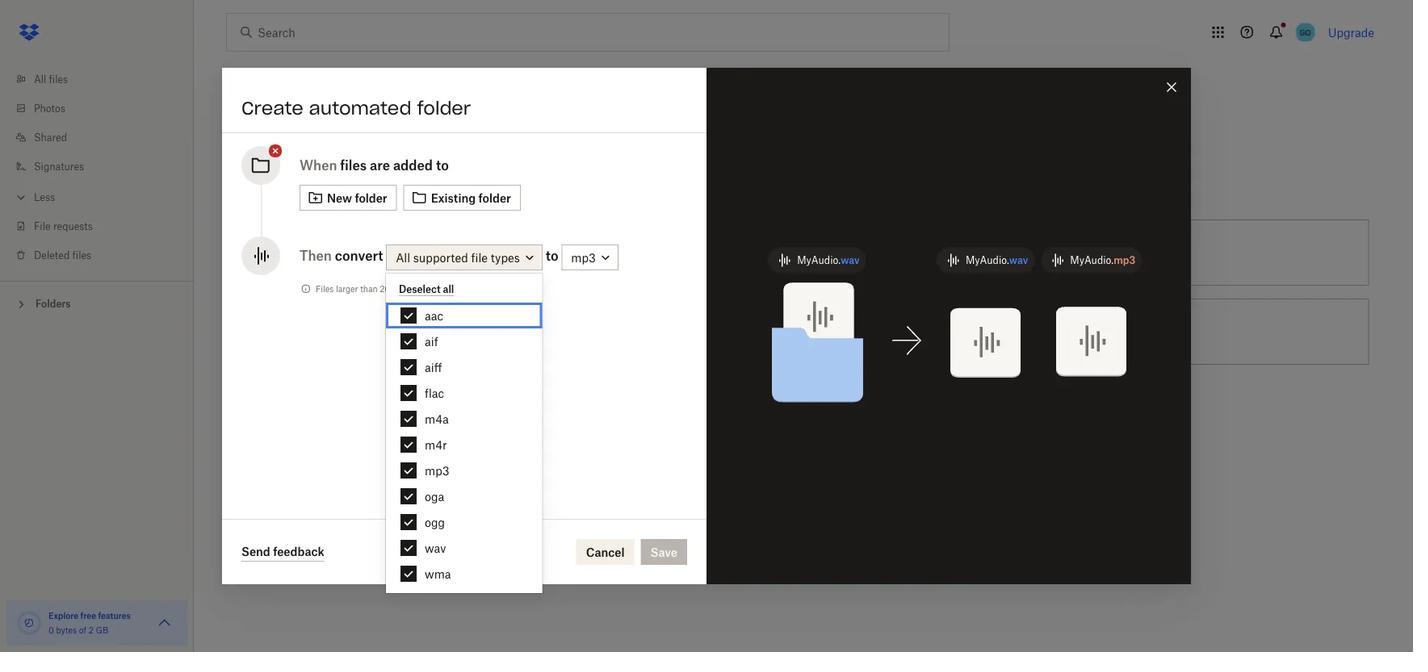 Task type: describe. For each thing, give the bounding box(es) containing it.
choose an image format to convert files to
[[292, 325, 519, 339]]

files inside "unzip files" button
[[1097, 325, 1119, 339]]

converted
[[458, 284, 496, 294]]

choose a category to sort files by button
[[220, 213, 605, 292]]

quota usage element
[[16, 611, 42, 636]]

less
[[34, 191, 55, 203]]

deselect
[[399, 284, 441, 296]]

set a rule that renames files button
[[605, 213, 991, 292]]

aiff checkbox item
[[386, 355, 542, 380]]

deleted
[[34, 249, 70, 261]]

deselect all button
[[399, 284, 454, 296]]

create
[[242, 97, 303, 120]]

choose for choose an image format to convert files to
[[292, 325, 332, 339]]

flac
[[425, 386, 444, 400]]

automated
[[309, 97, 411, 120]]

a for choose a category to sort files by
[[335, 246, 341, 260]]

upgrade link
[[1328, 25, 1375, 39]]

files inside "deleted files" link
[[72, 249, 91, 261]]

2 myaudio. from the left
[[966, 254, 1010, 267]]

mp3 inside checkbox item
[[425, 464, 449, 478]]

mp3 checkbox item
[[386, 458, 542, 484]]

m4r checkbox item
[[386, 432, 542, 458]]

1 myaudio. from the left
[[797, 254, 841, 267]]

add an automation main content
[[220, 116, 1414, 653]]

format for audio
[[364, 404, 400, 418]]

a for choose a file format to convert videos to
[[721, 325, 727, 339]]

1 horizontal spatial wav
[[841, 254, 860, 267]]

file
[[34, 220, 51, 232]]

be
[[446, 284, 456, 294]]

wav checkbox item
[[386, 536, 542, 561]]

choose a file format to convert videos to button
[[605, 292, 991, 372]]

aif
[[425, 335, 438, 349]]

folders
[[36, 298, 71, 310]]

that
[[731, 246, 753, 260]]

rule
[[708, 246, 728, 260]]

to left videos
[[788, 325, 799, 339]]

files inside "choose an image format to convert files to" button
[[483, 325, 505, 339]]

files inside create automated folder dialog
[[340, 158, 367, 173]]

choose a file format to convert videos to
[[677, 325, 893, 339]]

m4a checkbox item
[[386, 406, 542, 432]]

all supported file types
[[396, 251, 520, 264]]

wma checkbox item
[[386, 561, 542, 587]]

are
[[370, 158, 390, 173]]

3 myaudio. from the left
[[1070, 254, 1114, 267]]

flac checkbox item
[[386, 380, 542, 406]]

aiff
[[425, 361, 442, 374]]

aac checkbox item
[[386, 303, 542, 329]]

1 myaudio. wav from the left
[[797, 254, 860, 267]]

all
[[443, 284, 454, 296]]

convert files to pdfs
[[1062, 246, 1176, 260]]

aac
[[425, 309, 444, 323]]

all for all files
[[34, 73, 46, 85]]

an for choose
[[335, 325, 348, 339]]

files are added to
[[340, 158, 449, 173]]

explore free features 0 bytes of 2 gb
[[48, 611, 131, 636]]

folders button
[[0, 292, 194, 315]]

supported
[[413, 251, 468, 264]]

files larger than 2048mb will not be converted
[[316, 284, 496, 294]]

features
[[98, 611, 131, 621]]

to down 'aac'
[[426, 325, 437, 339]]

files inside choose a category to sort files by button
[[431, 246, 454, 260]]

set a rule that renames files
[[677, 246, 827, 260]]

pdfs
[[1147, 246, 1176, 260]]

choose an image format to convert files to button
[[220, 292, 605, 372]]

files
[[316, 284, 334, 294]]

types
[[491, 251, 520, 264]]

2 myaudio. wav from the left
[[966, 254, 1028, 267]]

renames
[[756, 246, 802, 260]]

not
[[432, 284, 444, 294]]

upgrade
[[1328, 25, 1375, 39]]

to right videos
[[882, 325, 893, 339]]

2
[[89, 626, 94, 636]]

convert for choose an image format to convert files to
[[440, 325, 480, 339]]

audio
[[459, 404, 489, 418]]

automations
[[226, 78, 344, 100]]

larger
[[336, 284, 358, 294]]

myaudio. mp3
[[1070, 254, 1136, 267]]

gb
[[96, 626, 108, 636]]

files inside "set a rule that renames files" button
[[805, 246, 827, 260]]

deleted files
[[34, 249, 91, 261]]



Task type: locate. For each thing, give the bounding box(es) containing it.
0 horizontal spatial all
[[34, 73, 46, 85]]

0
[[48, 626, 54, 636]]

an left image
[[335, 325, 348, 339]]

than
[[360, 284, 378, 294]]

files inside the 'all files' 'link'
[[49, 73, 68, 85]]

create automated folder
[[242, 97, 471, 120]]

convert up "than"
[[335, 248, 383, 264]]

format inside button
[[749, 325, 785, 339]]

choose for choose a file format to convert audio files to
[[292, 404, 332, 418]]

wav left convert
[[1010, 254, 1028, 267]]

to left pdfs
[[1133, 246, 1144, 260]]

photos
[[34, 102, 65, 114]]

m4r
[[425, 438, 447, 452]]

2 horizontal spatial myaudio.
[[1070, 254, 1114, 267]]

files left by
[[431, 246, 454, 260]]

format
[[388, 325, 423, 339], [749, 325, 785, 339], [364, 404, 400, 418]]

to left m4a
[[403, 404, 413, 418]]

unzip
[[1062, 325, 1094, 339]]

m4a
[[425, 412, 449, 426]]

file inside button
[[730, 325, 746, 339]]

choose inside button
[[677, 325, 717, 339]]

deselect all
[[399, 284, 454, 296]]

choose a category to sort files by
[[292, 246, 469, 260]]

0 horizontal spatial mp3
[[425, 464, 449, 478]]

file requests
[[34, 220, 93, 232]]

shared link
[[13, 123, 194, 152]]

a
[[335, 246, 341, 260], [698, 246, 705, 260], [721, 325, 727, 339], [335, 404, 341, 418]]

convert right aif
[[440, 325, 480, 339]]

0 horizontal spatial wav
[[425, 542, 446, 555]]

file inside dropdown button
[[471, 251, 488, 264]]

choose for choose a category to sort files by
[[292, 246, 332, 260]]

files left are
[[340, 158, 367, 173]]

list containing all files
[[0, 55, 194, 281]]

explore
[[48, 611, 79, 621]]

signatures
[[34, 160, 84, 172]]

sort
[[407, 246, 428, 260]]

list
[[0, 55, 194, 281]]

convert inside button
[[802, 325, 842, 339]]

less image
[[13, 189, 29, 206]]

1 horizontal spatial file
[[471, 251, 488, 264]]

wma
[[425, 567, 451, 581]]

0 horizontal spatial file
[[344, 404, 361, 418]]

oga checkbox item
[[386, 484, 542, 510]]

files right audio
[[492, 404, 514, 418]]

myaudio.
[[797, 254, 841, 267], [966, 254, 1010, 267], [1070, 254, 1114, 267]]

all files link
[[13, 65, 194, 94]]

category
[[344, 246, 391, 260]]

1 vertical spatial an
[[335, 325, 348, 339]]

files right renames
[[805, 246, 827, 260]]

files right "deleted" at the left top of page
[[72, 249, 91, 261]]

2 horizontal spatial file
[[730, 325, 746, 339]]

2 horizontal spatial wav
[[1010, 254, 1028, 267]]

all up photos
[[34, 73, 46, 85]]

oga
[[425, 490, 445, 504]]

choose
[[292, 246, 332, 260], [292, 325, 332, 339], [677, 325, 717, 339], [292, 404, 332, 418]]

0 horizontal spatial myaudio.
[[797, 254, 841, 267]]

all files
[[34, 73, 68, 85]]

choose for choose a file format to convert videos to
[[677, 325, 717, 339]]

to right added
[[436, 158, 449, 173]]

files down converted
[[483, 325, 505, 339]]

format left m4a
[[364, 404, 400, 418]]

file requests link
[[13, 212, 194, 241]]

folder
[[417, 97, 471, 120]]

of
[[79, 626, 86, 636]]

file right by
[[471, 251, 488, 264]]

files up photos
[[49, 73, 68, 85]]

file for choose a file format to convert audio files to
[[344, 404, 361, 418]]

wav right renames
[[841, 254, 860, 267]]

files right convert
[[1108, 246, 1130, 260]]

mp3 down m4r
[[425, 464, 449, 478]]

files
[[49, 73, 68, 85], [340, 158, 367, 173], [431, 246, 454, 260], [805, 246, 827, 260], [1108, 246, 1130, 260], [72, 249, 91, 261], [483, 325, 505, 339], [1097, 325, 1119, 339], [492, 404, 514, 418]]

will
[[416, 284, 429, 294]]

1 horizontal spatial myaudio.
[[966, 254, 1010, 267]]

a inside button
[[721, 325, 727, 339]]

requests
[[53, 220, 93, 232]]

deleted files link
[[13, 241, 194, 270]]

myaudio. wav
[[797, 254, 860, 267], [966, 254, 1028, 267]]

free
[[80, 611, 96, 621]]

to inside choose a category to sort files by button
[[394, 246, 404, 260]]

image
[[351, 325, 384, 339]]

to left the 'sort'
[[394, 246, 404, 260]]

convert down flac
[[416, 404, 456, 418]]

set
[[677, 246, 695, 260]]

0 horizontal spatial an
[[256, 181, 273, 198]]

files right unzip
[[1097, 325, 1119, 339]]

format down renames
[[749, 325, 785, 339]]

files inside convert files to pdfs button
[[1108, 246, 1130, 260]]

file inside button
[[344, 404, 361, 418]]

by
[[457, 246, 469, 260]]

file for choose a file format to convert videos to
[[730, 325, 746, 339]]

format left aif
[[388, 325, 423, 339]]

choose a file format to convert audio files to
[[292, 404, 528, 418]]

convert
[[1062, 246, 1105, 260]]

all supported file types button
[[386, 245, 543, 270]]

0 vertical spatial all
[[34, 73, 46, 85]]

file down image
[[344, 404, 361, 418]]

to up aiff checkbox item
[[508, 325, 519, 339]]

convert for choose a file format to convert audio files to
[[416, 404, 456, 418]]

signatures link
[[13, 152, 194, 181]]

1 horizontal spatial all
[[396, 251, 410, 264]]

wav down ogg
[[425, 542, 446, 555]]

0 vertical spatial file
[[471, 251, 488, 264]]

0 vertical spatial an
[[256, 181, 273, 198]]

convert files to pdfs button
[[991, 213, 1376, 292]]

file down "that"
[[730, 325, 746, 339]]

add
[[226, 181, 252, 198]]

then
[[300, 248, 332, 264]]

an inside button
[[335, 325, 348, 339]]

bytes
[[56, 626, 77, 636]]

a for set a rule that renames files
[[698, 246, 705, 260]]

format for videos
[[749, 325, 785, 339]]

all
[[34, 73, 46, 85], [396, 251, 410, 264]]

unzip files button
[[991, 292, 1376, 372]]

1 vertical spatial file
[[730, 325, 746, 339]]

to inside convert files to pdfs button
[[1133, 246, 1144, 260]]

1 vertical spatial all
[[396, 251, 410, 264]]

1 horizontal spatial mp3
[[1114, 254, 1136, 267]]

all up files larger than 2048mb will not be converted
[[396, 251, 410, 264]]

an for add
[[256, 181, 273, 198]]

0 vertical spatial mp3
[[1114, 254, 1136, 267]]

mp3 left pdfs
[[1114, 254, 1136, 267]]

photos link
[[13, 94, 194, 123]]

videos
[[845, 325, 879, 339]]

1 horizontal spatial myaudio. wav
[[966, 254, 1028, 267]]

wav inside wav 'checkbox item'
[[425, 542, 446, 555]]

unzip files
[[1062, 325, 1119, 339]]

an
[[256, 181, 273, 198], [335, 325, 348, 339]]

files inside 'choose a file format to convert audio files to' button
[[492, 404, 514, 418]]

an right add
[[256, 181, 273, 198]]

wav
[[841, 254, 860, 267], [1010, 254, 1028, 267], [425, 542, 446, 555]]

ogg checkbox item
[[386, 510, 542, 536]]

1 vertical spatial mp3
[[425, 464, 449, 478]]

1 horizontal spatial an
[[335, 325, 348, 339]]

add an automation
[[226, 181, 355, 198]]

to right audio
[[517, 404, 528, 418]]

automation
[[278, 181, 355, 198]]

choose a file format to convert audio files to button
[[220, 372, 605, 451]]

2048mb
[[380, 284, 414, 294]]

create automated folder dialog
[[222, 68, 1191, 585]]

when
[[300, 158, 337, 173]]

added
[[393, 158, 433, 173]]

dropbox image
[[13, 16, 45, 48]]

all for all supported file types
[[396, 251, 410, 264]]

aif checkbox item
[[386, 329, 542, 355]]

convert for choose a file format to convert videos to
[[802, 325, 842, 339]]

all inside dropdown button
[[396, 251, 410, 264]]

file for all supported file types
[[471, 251, 488, 264]]

2 vertical spatial file
[[344, 404, 361, 418]]

to
[[436, 158, 449, 173], [394, 246, 404, 260], [1133, 246, 1144, 260], [546, 248, 559, 264], [426, 325, 437, 339], [508, 325, 519, 339], [788, 325, 799, 339], [882, 325, 893, 339], [403, 404, 413, 418], [517, 404, 528, 418]]

format for files
[[388, 325, 423, 339]]

0 horizontal spatial myaudio. wav
[[797, 254, 860, 267]]

convert left videos
[[802, 325, 842, 339]]

to right types
[[546, 248, 559, 264]]

mp3 inside create automated folder dialog
[[1114, 254, 1136, 267]]

a for choose a file format to convert audio files to
[[335, 404, 341, 418]]

all inside 'link'
[[34, 73, 46, 85]]

ogg
[[425, 516, 445, 529]]

shared
[[34, 131, 67, 143]]

convert inside create automated folder dialog
[[335, 248, 383, 264]]



Task type: vqa. For each thing, say whether or not it's contained in the screenshot.
"ruby anderson" icon on the right bottom
no



